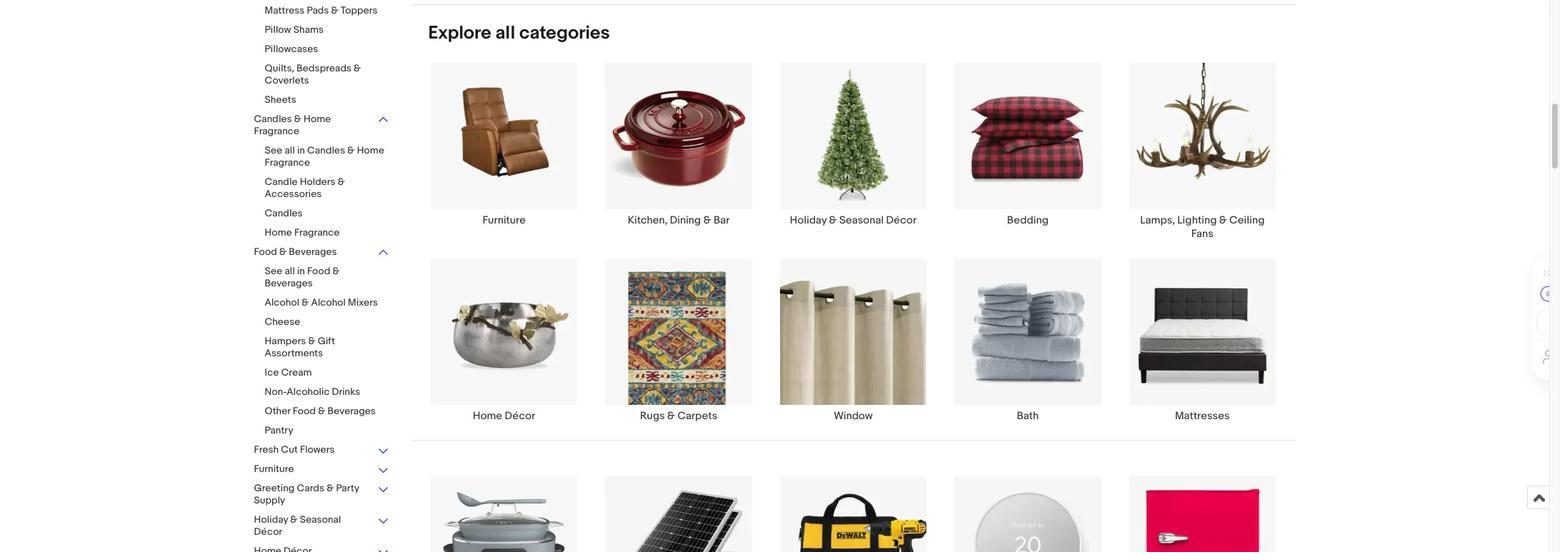 Task type: locate. For each thing, give the bounding box(es) containing it.
assortments
[[265, 347, 323, 359]]

ice
[[265, 366, 279, 379]]

window
[[834, 409, 873, 423]]

food down alcoholic
[[293, 405, 316, 417]]

beverages
[[289, 246, 337, 258], [265, 277, 313, 289], [328, 405, 376, 417]]

lamps, lighting & ceiling fans
[[1140, 213, 1265, 241]]

explore all categories
[[428, 22, 610, 44]]

1 vertical spatial see
[[265, 265, 282, 277]]

fans
[[1191, 227, 1214, 241]]

toppers
[[341, 4, 378, 16]]

in down food & beverages dropdown button
[[297, 265, 305, 277]]

lamps,
[[1140, 213, 1175, 227]]

alcohol & alcohol mixers link
[[265, 296, 390, 310]]

rugs & carpets
[[640, 409, 717, 423]]

0 horizontal spatial holiday
[[254, 514, 288, 526]]

see all in candles & home fragrance link
[[265, 144, 390, 170]]

fresh
[[254, 444, 279, 456]]

furniture
[[483, 213, 526, 227], [254, 463, 294, 475]]

1 vertical spatial in
[[297, 265, 305, 277]]

pantry link
[[265, 424, 390, 438]]

mattress
[[265, 4, 305, 16]]

0 vertical spatial all
[[495, 22, 515, 44]]

food
[[254, 246, 277, 258], [307, 265, 330, 277], [293, 405, 316, 417]]

0 vertical spatial seasonal
[[839, 213, 884, 227]]

coverlets
[[265, 74, 309, 86]]

1 vertical spatial holiday
[[254, 514, 288, 526]]

accessories
[[265, 188, 322, 200]]

1 vertical spatial fragrance
[[265, 156, 310, 169]]

1 vertical spatial all
[[285, 144, 295, 156]]

1 horizontal spatial furniture
[[483, 213, 526, 227]]

home
[[304, 113, 331, 125], [357, 144, 384, 156], [265, 226, 292, 239], [473, 409, 502, 423]]

1 vertical spatial furniture
[[254, 463, 294, 475]]

1 vertical spatial seasonal
[[300, 514, 341, 526]]

1 horizontal spatial holiday
[[790, 213, 827, 227]]

cheese link
[[265, 316, 390, 329]]

2 vertical spatial food
[[293, 405, 316, 417]]

all down food & beverages dropdown button
[[285, 265, 295, 277]]

bath link
[[941, 258, 1115, 423]]

2 vertical spatial candles
[[265, 207, 303, 219]]

dining
[[670, 213, 701, 227]]

categories
[[519, 22, 610, 44]]

cut
[[281, 444, 298, 456]]

sheets link
[[265, 94, 390, 107]]

non-alcoholic drinks link
[[265, 386, 390, 399]]

all up candle
[[285, 144, 295, 156]]

alcohol up cheese link
[[311, 296, 346, 309]]

fragrance down the sheets
[[254, 125, 299, 137]]

rugs & carpets link
[[591, 258, 766, 423]]

drinks
[[332, 386, 360, 398]]

bath
[[1017, 409, 1039, 423]]

holiday & seasonal décor link
[[766, 62, 941, 241]]

1 see from the top
[[265, 144, 282, 156]]

see up candle
[[265, 144, 282, 156]]

food down food & beverages dropdown button
[[307, 265, 330, 277]]

mattress pads & toppers pillow shams pillowcases quilts, bedspreads & coverlets sheets candles & home fragrance see all in candles & home fragrance candle holders & accessories candles home fragrance food & beverages see all in food & beverages alcohol & alcohol mixers cheese hampers & gift assortments ice cream non-alcoholic drinks other food & beverages pantry fresh cut flowers furniture greeting cards & party supply holiday & seasonal décor
[[254, 4, 384, 538]]

holiday
[[790, 213, 827, 227], [254, 514, 288, 526]]

2 see from the top
[[265, 265, 282, 277]]

all right explore
[[495, 22, 515, 44]]

0 horizontal spatial décor
[[254, 526, 282, 538]]

food & beverages button
[[254, 246, 390, 259]]

cards
[[297, 482, 324, 494]]

fragrance up candle
[[265, 156, 310, 169]]

kitchen, dining & bar link
[[591, 62, 766, 241]]

ceiling
[[1230, 213, 1265, 227]]

&
[[331, 4, 338, 16], [354, 62, 361, 74], [294, 113, 301, 125], [347, 144, 355, 156], [338, 176, 345, 188], [703, 213, 711, 227], [829, 213, 837, 227], [1219, 213, 1227, 227], [279, 246, 287, 258], [333, 265, 340, 277], [302, 296, 309, 309], [308, 335, 316, 347], [318, 405, 325, 417], [667, 409, 675, 423], [327, 482, 334, 494], [290, 514, 298, 526]]

holiday inside 'mattress pads & toppers pillow shams pillowcases quilts, bedspreads & coverlets sheets candles & home fragrance see all in candles & home fragrance candle holders & accessories candles home fragrance food & beverages see all in food & beverages alcohol & alcohol mixers cheese hampers & gift assortments ice cream non-alcoholic drinks other food & beverages pantry fresh cut flowers furniture greeting cards & party supply holiday & seasonal décor'
[[254, 514, 288, 526]]

holiday & seasonal décor
[[790, 213, 917, 227]]

furniture button
[[254, 463, 390, 477]]

0 vertical spatial furniture
[[483, 213, 526, 227]]

0 vertical spatial see
[[265, 144, 282, 156]]

alcohol
[[265, 296, 299, 309], [311, 296, 346, 309]]

ice cream link
[[265, 366, 390, 380]]

quilts,
[[265, 62, 294, 74]]

décor inside "link"
[[886, 213, 917, 227]]

in down candles & home fragrance dropdown button
[[297, 144, 305, 156]]

party
[[336, 482, 359, 494]]

beverages down home fragrance link
[[289, 246, 337, 258]]

mattresses link
[[1115, 258, 1290, 423]]

sheets
[[265, 94, 296, 106]]

2 horizontal spatial décor
[[886, 213, 917, 227]]

0 vertical spatial in
[[297, 144, 305, 156]]

greeting
[[254, 482, 295, 494]]

candles down accessories
[[265, 207, 303, 219]]

seasonal inside 'mattress pads & toppers pillow shams pillowcases quilts, bedspreads & coverlets sheets candles & home fragrance see all in candles & home fragrance candle holders & accessories candles home fragrance food & beverages see all in food & beverages alcohol & alcohol mixers cheese hampers & gift assortments ice cream non-alcoholic drinks other food & beverages pantry fresh cut flowers furniture greeting cards & party supply holiday & seasonal décor'
[[300, 514, 341, 526]]

see up cheese in the left of the page
[[265, 265, 282, 277]]

1 in from the top
[[297, 144, 305, 156]]

candles down candles & home fragrance dropdown button
[[307, 144, 345, 156]]

0 horizontal spatial alcohol
[[265, 296, 299, 309]]

1 horizontal spatial décor
[[505, 409, 535, 423]]

0 vertical spatial candles
[[254, 113, 292, 125]]

candles
[[254, 113, 292, 125], [307, 144, 345, 156], [265, 207, 303, 219]]

mattress pads & toppers link
[[265, 4, 390, 18]]

décor
[[886, 213, 917, 227], [505, 409, 535, 423], [254, 526, 282, 538]]

holiday & seasonal décor button
[[254, 514, 390, 539]]

alcoholic
[[287, 386, 330, 398]]

home fragrance link
[[265, 226, 390, 240]]

hampers
[[265, 335, 306, 347]]

alcohol up cheese in the left of the page
[[265, 296, 299, 309]]

see all in food & beverages link
[[265, 265, 390, 291]]

1 horizontal spatial alcohol
[[311, 296, 346, 309]]

fragrance up food & beverages dropdown button
[[294, 226, 340, 239]]

1 horizontal spatial seasonal
[[839, 213, 884, 227]]

food down accessories
[[254, 246, 277, 258]]

in
[[297, 144, 305, 156], [297, 265, 305, 277]]

cheese
[[265, 316, 300, 328]]

0 vertical spatial holiday
[[790, 213, 827, 227]]

1 vertical spatial décor
[[505, 409, 535, 423]]

seasonal
[[839, 213, 884, 227], [300, 514, 341, 526]]

beverages up cheese in the left of the page
[[265, 277, 313, 289]]

0 horizontal spatial seasonal
[[300, 514, 341, 526]]

see
[[265, 144, 282, 156], [265, 265, 282, 277]]

2 vertical spatial décor
[[254, 526, 282, 538]]

pillow shams link
[[265, 24, 390, 37]]

candles down the sheets
[[254, 113, 292, 125]]

greeting cards & party supply button
[[254, 482, 390, 508]]

fragrance
[[254, 125, 299, 137], [265, 156, 310, 169], [294, 226, 340, 239]]

beverages down drinks
[[328, 405, 376, 417]]

0 vertical spatial fragrance
[[254, 125, 299, 137]]

0 vertical spatial décor
[[886, 213, 917, 227]]

other
[[265, 405, 290, 417]]

0 horizontal spatial furniture
[[254, 463, 294, 475]]



Task type: describe. For each thing, give the bounding box(es) containing it.
pantry
[[265, 424, 293, 436]]

home inside "link"
[[473, 409, 502, 423]]

0 vertical spatial food
[[254, 246, 277, 258]]

holders
[[300, 176, 335, 188]]

supply
[[254, 494, 285, 507]]

1 vertical spatial beverages
[[265, 277, 313, 289]]

furniture link
[[417, 62, 591, 241]]

quilts, bedspreads & coverlets link
[[265, 62, 390, 88]]

0 vertical spatial beverages
[[289, 246, 337, 258]]

seasonal inside "link"
[[839, 213, 884, 227]]

candles & home fragrance button
[[254, 113, 390, 139]]

holiday inside "link"
[[790, 213, 827, 227]]

cream
[[281, 366, 312, 379]]

1 vertical spatial food
[[307, 265, 330, 277]]

1 alcohol from the left
[[265, 296, 299, 309]]

lamps, lighting & ceiling fans link
[[1115, 62, 1290, 241]]

window link
[[766, 258, 941, 423]]

kitchen, dining & bar
[[628, 213, 730, 227]]

shams
[[293, 24, 324, 36]]

other food & beverages link
[[265, 405, 390, 419]]

pillow
[[265, 24, 291, 36]]

& inside "link"
[[829, 213, 837, 227]]

pads
[[307, 4, 329, 16]]

gift
[[318, 335, 335, 347]]

candle
[[265, 176, 298, 188]]

kitchen,
[[628, 213, 668, 227]]

décor inside 'mattress pads & toppers pillow shams pillowcases quilts, bedspreads & coverlets sheets candles & home fragrance see all in candles & home fragrance candle holders & accessories candles home fragrance food & beverages see all in food & beverages alcohol & alcohol mixers cheese hampers & gift assortments ice cream non-alcoholic drinks other food & beverages pantry fresh cut flowers furniture greeting cards & party supply holiday & seasonal décor'
[[254, 526, 282, 538]]

flowers
[[300, 444, 335, 456]]

pillowcases
[[265, 43, 318, 55]]

carpets
[[678, 409, 717, 423]]

2 vertical spatial all
[[285, 265, 295, 277]]

fresh cut flowers button
[[254, 444, 390, 457]]

2 alcohol from the left
[[311, 296, 346, 309]]

bedspreads
[[296, 62, 351, 74]]

& inside lamps, lighting & ceiling fans
[[1219, 213, 1227, 227]]

rugs
[[640, 409, 665, 423]]

pillowcases link
[[265, 43, 390, 56]]

non-
[[265, 386, 287, 398]]

hampers & gift assortments link
[[265, 335, 390, 361]]

home décor
[[473, 409, 535, 423]]

bar
[[714, 213, 730, 227]]

bedding link
[[941, 62, 1115, 241]]

mattresses
[[1175, 409, 1230, 423]]

candle holders & accessories link
[[265, 176, 390, 201]]

2 in from the top
[[297, 265, 305, 277]]

2 vertical spatial fragrance
[[294, 226, 340, 239]]

explore
[[428, 22, 491, 44]]

candles link
[[265, 207, 390, 221]]

mixers
[[348, 296, 378, 309]]

home décor link
[[417, 258, 591, 423]]

décor inside "link"
[[505, 409, 535, 423]]

1 vertical spatial candles
[[307, 144, 345, 156]]

lighting
[[1178, 213, 1217, 227]]

furniture inside 'mattress pads & toppers pillow shams pillowcases quilts, bedspreads & coverlets sheets candles & home fragrance see all in candles & home fragrance candle holders & accessories candles home fragrance food & beverages see all in food & beverages alcohol & alcohol mixers cheese hampers & gift assortments ice cream non-alcoholic drinks other food & beverages pantry fresh cut flowers furniture greeting cards & party supply holiday & seasonal décor'
[[254, 463, 294, 475]]

2 vertical spatial beverages
[[328, 405, 376, 417]]

bedding
[[1007, 213, 1049, 227]]



Task type: vqa. For each thing, say whether or not it's contained in the screenshot.
Brand Outlet link
no



